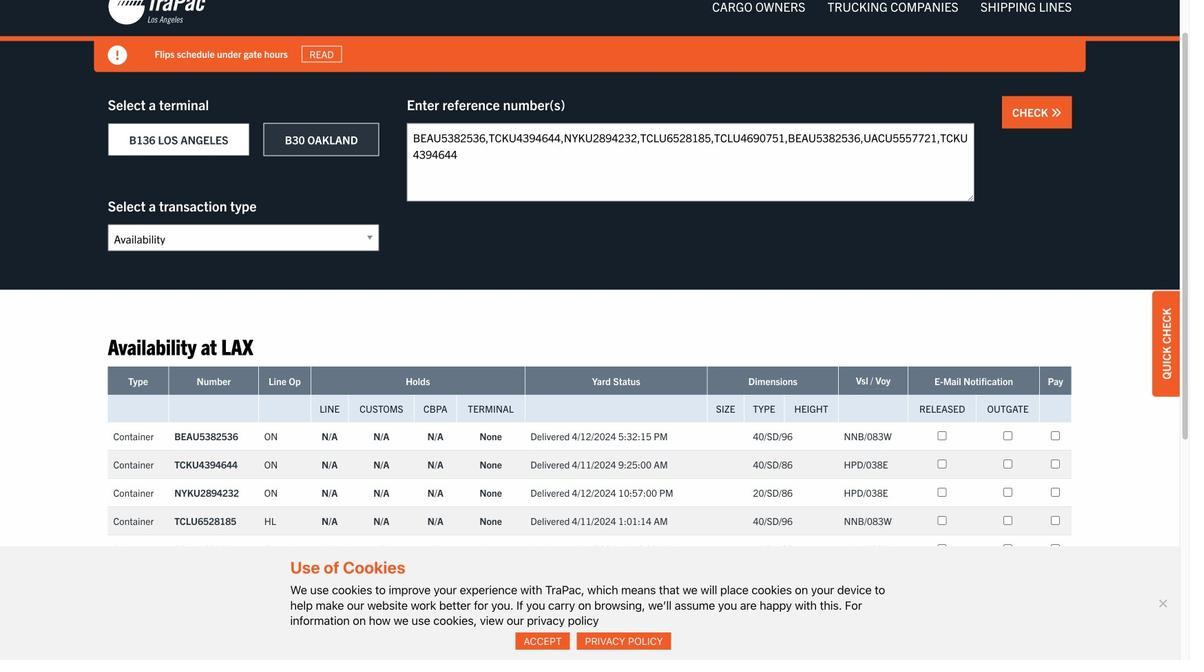 Task type: describe. For each thing, give the bounding box(es) containing it.
0 vertical spatial solid image
[[108, 45, 127, 65]]

trucking companies menu item
[[817, 0, 970, 20]]



Task type: locate. For each thing, give the bounding box(es) containing it.
banner
[[0, 0, 1191, 72]]

solid image
[[108, 45, 127, 65], [1051, 107, 1062, 118]]

shipping lines menu item
[[970, 0, 1083, 20]]

None checkbox
[[938, 431, 947, 440], [1004, 431, 1013, 440], [938, 460, 947, 468], [1004, 460, 1013, 468], [938, 488, 947, 497], [1004, 488, 1013, 497], [938, 516, 947, 525], [1004, 516, 1013, 525], [1052, 544, 1061, 553], [938, 431, 947, 440], [1004, 431, 1013, 440], [938, 460, 947, 468], [1004, 460, 1013, 468], [938, 488, 947, 497], [1004, 488, 1013, 497], [938, 516, 947, 525], [1004, 516, 1013, 525], [1052, 544, 1061, 553]]

1 horizontal spatial solid image
[[1051, 107, 1062, 118]]

0 horizontal spatial solid image
[[108, 45, 127, 65]]

None checkbox
[[1052, 431, 1061, 440], [1052, 460, 1061, 468], [1052, 488, 1061, 497], [1052, 516, 1061, 525], [938, 544, 947, 553], [1004, 544, 1013, 553], [1052, 431, 1061, 440], [1052, 460, 1061, 468], [1052, 488, 1061, 497], [1052, 516, 1061, 525], [938, 544, 947, 553], [1004, 544, 1013, 553]]

cargo owners menu item
[[702, 0, 817, 20]]

1 vertical spatial solid image
[[1051, 107, 1062, 118]]

Enter one or more Container Numbers or Bills of Lading, separated by commas. text field
[[407, 123, 975, 202]]

menu bar
[[702, 0, 1083, 20]]

los angeles image
[[108, 0, 211, 26]]



Task type: vqa. For each thing, say whether or not it's contained in the screenshot.
Email *
no



